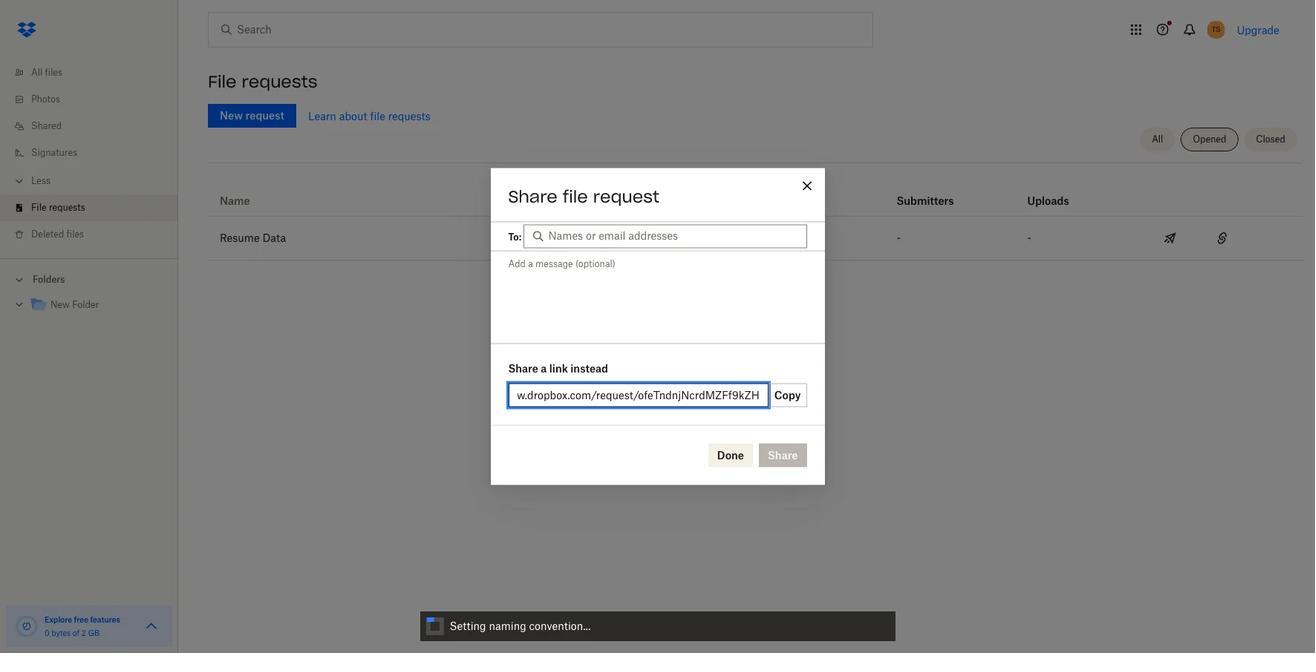 Task type: vqa. For each thing, say whether or not it's contained in the screenshot.
the rightmost files
yes



Task type: describe. For each thing, give the bounding box(es) containing it.
file requests link
[[12, 195, 178, 221]]

a
[[541, 362, 547, 375]]

less
[[31, 175, 51, 186]]

deleted files
[[31, 229, 84, 240]]

free
[[74, 616, 88, 625]]

share file request dialog
[[491, 168, 825, 485]]

share for share file request
[[508, 186, 558, 207]]

closed
[[1256, 134, 1286, 145]]

file requests inside list item
[[31, 202, 85, 213]]

setting naming convention... alert
[[420, 612, 895, 642]]

send email image
[[1161, 229, 1179, 247]]

request
[[593, 186, 659, 207]]

Share a link instead text field
[[517, 387, 760, 404]]

learn about file requests
[[308, 110, 431, 122]]

Contact input text field
[[548, 227, 799, 244]]

photos link
[[12, 86, 178, 113]]

folder
[[72, 299, 99, 310]]

upgrade link
[[1237, 23, 1280, 36]]

resume
[[220, 232, 260, 244]]

features
[[90, 616, 120, 625]]

shared
[[31, 120, 62, 131]]

copy
[[774, 389, 801, 401]]

2
[[82, 629, 86, 638]]

share for share a link instead
[[508, 362, 538, 375]]

row containing resume data
[[208, 217, 1303, 261]]

2 - from the left
[[1027, 232, 1032, 244]]

list containing all files
[[0, 50, 178, 258]]

done
[[717, 449, 744, 462]]

quota usage element
[[15, 615, 39, 639]]

file requests list item
[[0, 195, 178, 221]]

learn about file requests link
[[308, 110, 431, 122]]

done button
[[708, 444, 753, 467]]

requests inside list item
[[49, 202, 85, 213]]

share a link instead
[[508, 362, 608, 375]]

data
[[262, 232, 286, 244]]

all button
[[1140, 128, 1175, 151]]

deleted files link
[[12, 221, 178, 248]]

share file request
[[508, 186, 659, 207]]

files for deleted files
[[67, 229, 84, 240]]

bytes
[[52, 629, 71, 638]]

0 vertical spatial file
[[208, 71, 237, 92]]

shared link
[[12, 113, 178, 140]]

less image
[[12, 174, 27, 189]]

file inside dialog
[[563, 186, 588, 207]]

11/20/2023
[[504, 232, 563, 244]]

about
[[339, 110, 367, 122]]

explore free features 0 bytes of 2 gb
[[45, 616, 120, 638]]

setting
[[450, 620, 486, 633]]

new
[[50, 299, 70, 310]]

copy button
[[768, 384, 807, 407]]

created button
[[504, 192, 545, 210]]

deleted
[[31, 229, 64, 240]]

signatures link
[[12, 140, 178, 166]]

closed button
[[1244, 128, 1297, 151]]



Task type: locate. For each thing, give the bounding box(es) containing it.
file
[[370, 110, 385, 122], [563, 186, 588, 207]]

copy link image
[[1214, 229, 1231, 247]]

requests up the learn
[[242, 71, 318, 92]]

share left a
[[508, 362, 538, 375]]

learn
[[308, 110, 336, 122]]

files
[[45, 67, 62, 78], [67, 229, 84, 240]]

share
[[508, 186, 558, 207], [508, 362, 538, 375]]

row
[[208, 169, 1303, 217], [208, 217, 1303, 261]]

link
[[549, 362, 568, 375]]

2 row from the top
[[208, 217, 1303, 261]]

opened button
[[1181, 128, 1238, 151]]

1 vertical spatial share
[[508, 362, 538, 375]]

cell
[[1251, 217, 1303, 260]]

all
[[31, 67, 43, 78], [1152, 134, 1163, 145]]

gb
[[88, 629, 100, 638]]

file right created
[[563, 186, 588, 207]]

all up photos on the top of page
[[31, 67, 43, 78]]

signatures
[[31, 147, 77, 158]]

all for all
[[1152, 134, 1163, 145]]

0 vertical spatial requests
[[242, 71, 318, 92]]

0 horizontal spatial column header
[[689, 169, 885, 216]]

0
[[45, 629, 50, 638]]

-
[[897, 232, 901, 244], [1027, 232, 1032, 244]]

all for all files
[[31, 67, 43, 78]]

0 horizontal spatial file
[[370, 110, 385, 122]]

name
[[220, 195, 250, 207]]

setting naming convention...
[[450, 620, 591, 633]]

row inside table
[[208, 169, 1303, 217]]

file requests
[[208, 71, 318, 92], [31, 202, 85, 213]]

file requests up deleted files
[[31, 202, 85, 213]]

to:
[[508, 231, 522, 242]]

files right deleted
[[67, 229, 84, 240]]

resume data
[[220, 232, 286, 244]]

column header
[[689, 169, 885, 216], [897, 175, 956, 210], [1027, 175, 1087, 210]]

0 horizontal spatial -
[[897, 232, 901, 244]]

table
[[208, 169, 1303, 261]]

file
[[208, 71, 237, 92], [31, 202, 47, 213]]

files up photos on the top of page
[[45, 67, 62, 78]]

0 vertical spatial files
[[45, 67, 62, 78]]

1 horizontal spatial column header
[[897, 175, 956, 210]]

file right about
[[370, 110, 385, 122]]

0 vertical spatial file requests
[[208, 71, 318, 92]]

folders button
[[0, 268, 178, 290]]

1 vertical spatial file
[[31, 202, 47, 213]]

folders
[[33, 274, 65, 285]]

file requests up the learn
[[208, 71, 318, 92]]

files for all files
[[45, 67, 62, 78]]

Add a message (optional) text field
[[491, 251, 825, 341]]

dropbox image
[[12, 15, 42, 45]]

2 horizontal spatial requests
[[388, 110, 431, 122]]

0 horizontal spatial file
[[31, 202, 47, 213]]

all files link
[[12, 59, 178, 86]]

2 horizontal spatial column header
[[1027, 175, 1087, 210]]

share up 11/20/2023
[[508, 186, 558, 207]]

0 horizontal spatial file requests
[[31, 202, 85, 213]]

upgrade
[[1237, 23, 1280, 36]]

new folder link
[[30, 296, 166, 316]]

1 vertical spatial file requests
[[31, 202, 85, 213]]

1 horizontal spatial all
[[1152, 134, 1163, 145]]

all inside button
[[1152, 134, 1163, 145]]

1 share from the top
[[508, 186, 558, 207]]

list
[[0, 50, 178, 258]]

requests
[[242, 71, 318, 92], [388, 110, 431, 122], [49, 202, 85, 213]]

requests right about
[[388, 110, 431, 122]]

photos
[[31, 94, 60, 105]]

convention...
[[529, 620, 591, 633]]

1 horizontal spatial requests
[[242, 71, 318, 92]]

0 vertical spatial all
[[31, 67, 43, 78]]

2 vertical spatial requests
[[49, 202, 85, 213]]

1 vertical spatial files
[[67, 229, 84, 240]]

table containing name
[[208, 169, 1303, 261]]

of
[[73, 629, 80, 638]]

1 horizontal spatial file
[[208, 71, 237, 92]]

1 vertical spatial requests
[[388, 110, 431, 122]]

file inside file requests link
[[31, 202, 47, 213]]

1 - from the left
[[897, 232, 901, 244]]

1 horizontal spatial file requests
[[208, 71, 318, 92]]

all files
[[31, 67, 62, 78]]

1 vertical spatial all
[[1152, 134, 1163, 145]]

1 row from the top
[[208, 169, 1303, 217]]

requests up deleted files
[[49, 202, 85, 213]]

0 horizontal spatial requests
[[49, 202, 85, 213]]

1 horizontal spatial file
[[563, 186, 588, 207]]

0 vertical spatial file
[[370, 110, 385, 122]]

0 vertical spatial share
[[508, 186, 558, 207]]

naming
[[489, 620, 526, 633]]

instead
[[571, 362, 608, 375]]

1 horizontal spatial files
[[67, 229, 84, 240]]

0 horizontal spatial files
[[45, 67, 62, 78]]

0 horizontal spatial all
[[31, 67, 43, 78]]

2 share from the top
[[508, 362, 538, 375]]

opened
[[1193, 134, 1227, 145]]

row containing name
[[208, 169, 1303, 217]]

created
[[504, 195, 545, 207]]

new folder
[[50, 299, 99, 310]]

1 horizontal spatial -
[[1027, 232, 1032, 244]]

all left opened
[[1152, 134, 1163, 145]]

explore
[[45, 616, 72, 625]]

1 vertical spatial file
[[563, 186, 588, 207]]



